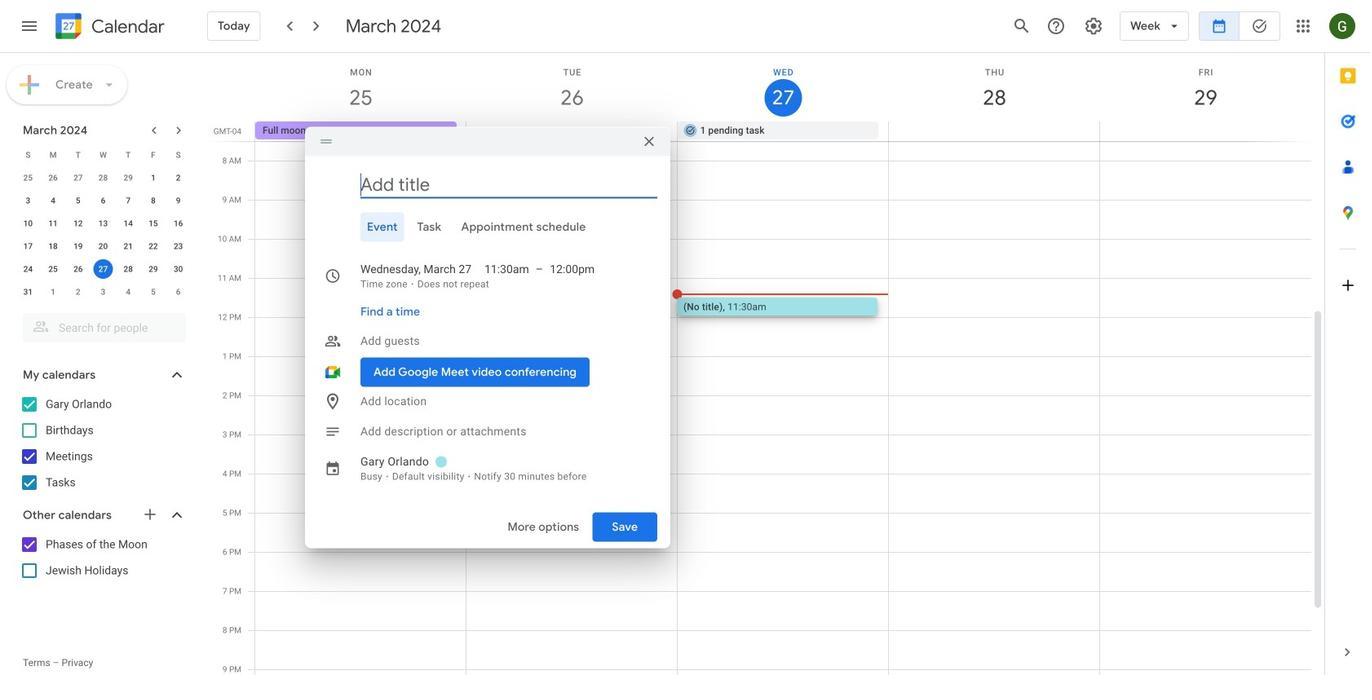 Task type: vqa. For each thing, say whether or not it's contained in the screenshot.
With
no



Task type: describe. For each thing, give the bounding box(es) containing it.
settings menu image
[[1084, 16, 1104, 36]]

22 element
[[143, 237, 163, 256]]

4 element
[[43, 191, 63, 210]]

30 element
[[169, 259, 188, 279]]

24 element
[[18, 259, 38, 279]]

Search for people text field
[[33, 313, 176, 343]]

14 element
[[118, 214, 138, 233]]

april 2 element
[[68, 282, 88, 302]]

17 element
[[18, 237, 38, 256]]

april 4 element
[[118, 282, 138, 302]]

february 28 element
[[93, 168, 113, 188]]

18 element
[[43, 237, 63, 256]]

calendar element
[[52, 10, 165, 46]]

main drawer image
[[20, 16, 39, 36]]

february 27 element
[[68, 168, 88, 188]]

february 26 element
[[43, 168, 63, 188]]

29 element
[[143, 259, 163, 279]]

1 element
[[143, 168, 163, 188]]

2 element
[[169, 168, 188, 188]]

5 element
[[68, 191, 88, 210]]

16 element
[[169, 214, 188, 233]]

9 element
[[169, 191, 188, 210]]

12 element
[[68, 214, 88, 233]]

6 element
[[93, 191, 113, 210]]



Task type: locate. For each thing, give the bounding box(es) containing it.
heading
[[88, 17, 165, 36]]

february 25 element
[[18, 168, 38, 188]]

3 element
[[18, 191, 38, 210]]

row
[[248, 122, 1325, 141], [15, 144, 191, 166], [15, 166, 191, 189], [15, 189, 191, 212], [15, 212, 191, 235], [15, 235, 191, 258], [15, 258, 191, 281], [15, 281, 191, 303]]

to element
[[536, 261, 543, 278]]

april 3 element
[[93, 282, 113, 302]]

21 element
[[118, 237, 138, 256]]

heading inside calendar element
[[88, 17, 165, 36]]

13 element
[[93, 214, 113, 233]]

25 element
[[43, 259, 63, 279]]

20 element
[[93, 237, 113, 256]]

0 horizontal spatial tab list
[[318, 212, 657, 242]]

15 element
[[143, 214, 163, 233]]

23 element
[[169, 237, 188, 256]]

11 element
[[43, 214, 63, 233]]

31 element
[[18, 282, 38, 302]]

april 6 element
[[169, 282, 188, 302]]

my calendars list
[[3, 392, 202, 496]]

1 horizontal spatial tab list
[[1326, 53, 1370, 630]]

february 29 element
[[118, 168, 138, 188]]

row group
[[15, 166, 191, 303]]

grid
[[209, 53, 1325, 675]]

10 element
[[18, 214, 38, 233]]

add other calendars image
[[142, 507, 158, 523]]

tab list
[[1326, 53, 1370, 630], [318, 212, 657, 242]]

19 element
[[68, 237, 88, 256]]

Add title text field
[[361, 173, 657, 197]]

cell inside march 2024 grid
[[91, 258, 116, 281]]

cell
[[466, 122, 678, 141], [889, 122, 1100, 141], [1100, 122, 1311, 141], [91, 258, 116, 281]]

28 element
[[118, 259, 138, 279]]

27, today element
[[93, 259, 113, 279]]

april 5 element
[[143, 282, 163, 302]]

other calendars list
[[3, 532, 202, 584]]

7 element
[[118, 191, 138, 210]]

march 2024 grid
[[15, 144, 191, 303]]

None search field
[[0, 307, 202, 343]]

april 1 element
[[43, 282, 63, 302]]

26 element
[[68, 259, 88, 279]]

8 element
[[143, 191, 163, 210]]



